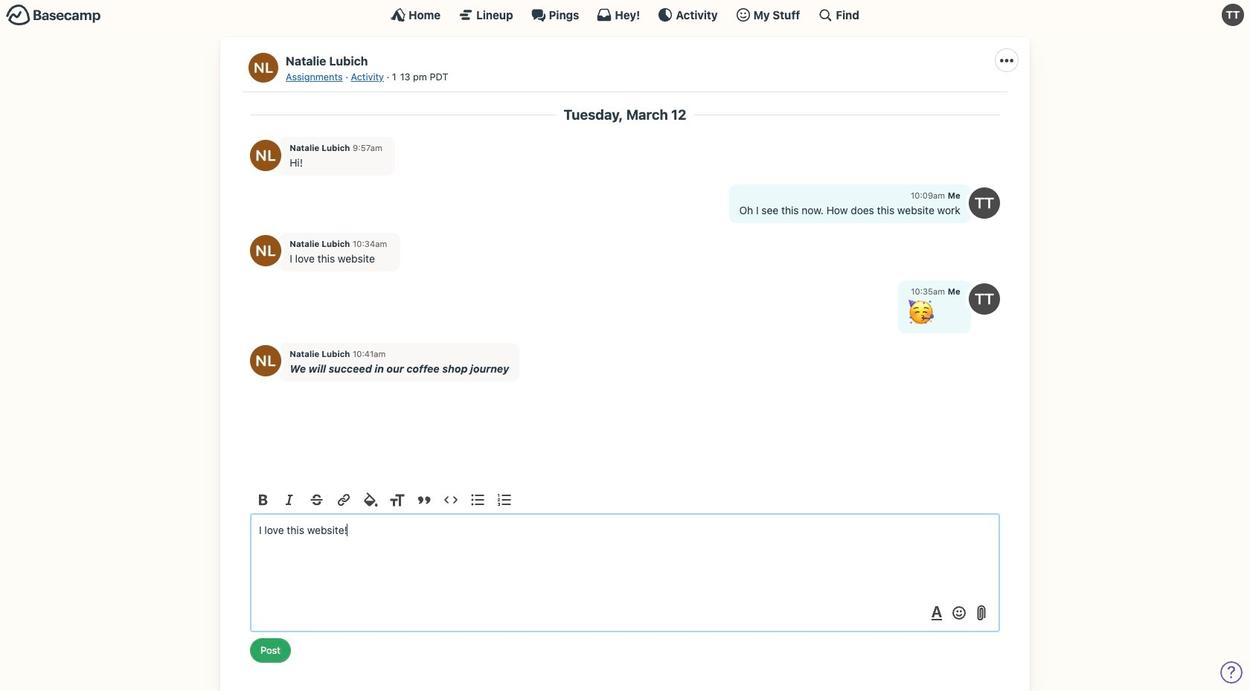 Task type: locate. For each thing, give the bounding box(es) containing it.
terry turtle image
[[1222, 4, 1244, 26], [969, 187, 1000, 219]]

None text field
[[250, 514, 1000, 633]]

keyboard shortcut: ⌘ + / image
[[818, 7, 833, 22]]

switch accounts image
[[6, 4, 101, 27]]

natalie lubich image
[[250, 140, 281, 171]]

0 vertical spatial terry turtle image
[[1222, 4, 1244, 26]]

2 vertical spatial natalie lubich image
[[250, 346, 281, 377]]

natalie lubich image for 10:34am element
[[250, 235, 281, 267]]

10:41am element
[[353, 349, 386, 359]]

natalie lubich image
[[249, 53, 278, 83], [250, 235, 281, 267], [250, 346, 281, 377]]

0 vertical spatial natalie lubich image
[[249, 53, 278, 83]]

1 horizontal spatial terry turtle image
[[1222, 4, 1244, 26]]

10:34am element
[[353, 239, 387, 248]]

1 vertical spatial natalie lubich image
[[250, 235, 281, 267]]

0 horizontal spatial terry turtle image
[[969, 187, 1000, 219]]



Task type: vqa. For each thing, say whether or not it's contained in the screenshot.
the topmost 2023
no



Task type: describe. For each thing, give the bounding box(es) containing it.
terry turtle image
[[969, 283, 1000, 315]]

9:57am element
[[353, 143, 382, 153]]

10:35am element
[[911, 287, 945, 296]]

1 vertical spatial terry turtle image
[[969, 187, 1000, 219]]

main element
[[0, 0, 1250, 29]]

natalie lubich image for "10:41am" element
[[250, 346, 281, 377]]

10:09am element
[[911, 191, 945, 201]]



